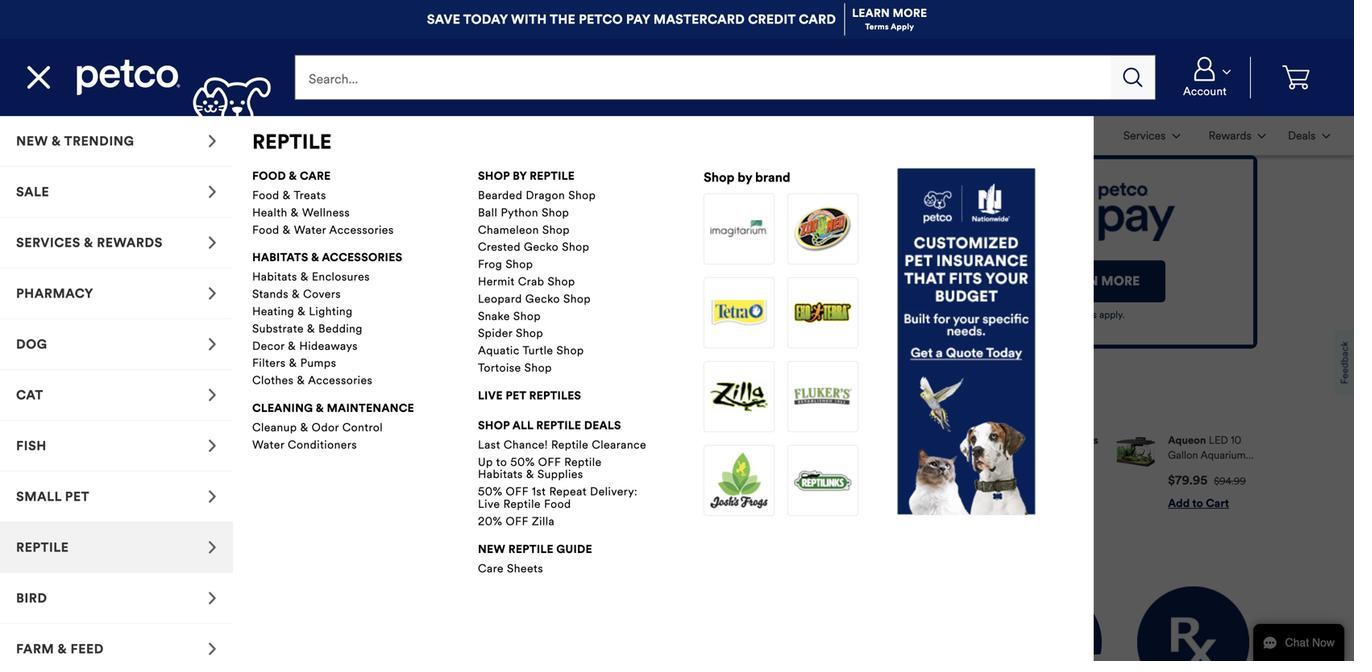 Task type: vqa. For each thing, say whether or not it's contained in the screenshot.
the top "Reptile"
yes



Task type: describe. For each thing, give the bounding box(es) containing it.
clearance
[[592, 438, 647, 452]]

experience
[[97, 416, 192, 438]]

$79.95 $94.99
[[1168, 473, 1246, 488]]

sign in
[[174, 461, 221, 478]]

spider shop link
[[478, 326, 647, 340]]

live pet reptiles link
[[478, 387, 581, 404]]

by
[[738, 169, 752, 185]]

spider
[[478, 326, 513, 340]]

$76.99 list item
[[493, 433, 633, 511]]

treats
[[294, 188, 326, 202]]

shop by brand
[[704, 169, 791, 185]]

today
[[463, 11, 508, 27]]

20% off zilla link
[[478, 514, 647, 528]]

turtle
[[523, 343, 553, 358]]

shop down turtle
[[525, 361, 552, 375]]

live
[[478, 388, 503, 403]]

1 carat right icon 13 button from the top
[[0, 116, 233, 167]]

carat right icon 13 button inside reptile list item
[[0, 522, 233, 573]]

up
[[478, 455, 493, 469]]

shop cat image
[[208, 389, 217, 401]]

accessories inside food & care food & treats health & wellness food & water accessories
[[329, 223, 394, 237]]

crested
[[478, 240, 521, 254]]

food & care food & treats health & wellness food & water accessories
[[252, 169, 394, 237]]

clothes
[[252, 373, 294, 387]]

reptile inside shop all reptile deals last chance! reptile clearance up to 50% off reptile habitats & supplies 50% off 1st repeat delivery: live reptile food 20% off zilla
[[536, 418, 581, 432]]

shop new & trending image
[[208, 135, 217, 148]]

new reptile guide care sheets
[[478, 542, 592, 575]]

chance!
[[504, 438, 548, 452]]

shop up tortoise shop link
[[557, 343, 584, 358]]

python
[[501, 205, 539, 220]]

shop all reptile deals link
[[478, 417, 621, 434]]

habitats & accessories link
[[252, 249, 402, 266]]

shop services & rewards image
[[208, 236, 217, 249]]

enclosures
[[312, 270, 370, 284]]

cleaning
[[252, 401, 313, 415]]

guide
[[556, 542, 592, 556]]

reptiles
[[529, 388, 581, 403]]

reptile inside shop by reptile bearded dragon shop ball python shop chameleon shop crested gecko shop frog shop hermit crab shop leopard gecko shop snake shop spider shop aquatic turtle shop tortoise shop
[[530, 169, 575, 183]]

health
[[252, 205, 288, 220]]

food inside shop all reptile deals last chance! reptile clearance up to 50% off reptile habitats & supplies 50% off 1st repeat delivery: live reptile food 20% off zilla
[[544, 497, 571, 511]]

health & wellness link
[[252, 205, 422, 220]]

0 vertical spatial food
[[252, 188, 279, 202]]

& right stands
[[292, 287, 300, 301]]

& inside shop all reptile deals last chance! reptile clearance up to 50% off reptile habitats & supplies 50% off 1st repeat delivery: live reptile food 20% off zilla
[[526, 467, 534, 481]]

shop up turtle
[[516, 326, 543, 340]]

& down "treats"
[[291, 205, 299, 220]]

brand
[[755, 169, 791, 185]]

farm and feed deals image
[[990, 587, 1102, 661]]

habitats & enclosures link
[[252, 270, 422, 284]]

maintenance
[[327, 401, 414, 415]]

5 carat right icon 13 button from the top
[[0, 370, 233, 421]]

2 carat right icon 13 button from the top
[[0, 421, 233, 472]]

up to 50% off reptile habitats & supplies link
[[478, 455, 647, 481]]

care sheets link
[[478, 561, 647, 575]]

& up covers
[[301, 270, 309, 284]]

$14.99
[[700, 473, 739, 488]]

1 vertical spatial 50%
[[478, 485, 502, 499]]

accessories inside habitats & accessories habitats & enclosures stands & covers heating & lighting substrate & bedding decor & hideaways filters & pumps clothes & accessories
[[308, 373, 373, 387]]

sign in for the best experience
[[97, 393, 258, 438]]

4 carat right icon 13 button from the top
[[0, 319, 233, 370]]

cleaning & maintenance link
[[252, 400, 414, 417]]

$9.99
[[745, 475, 771, 487]]

mastercard
[[654, 11, 745, 27]]

the
[[188, 393, 216, 415]]

1 carat right icon 13 button from the top
[[0, 167, 233, 218]]

filters & pumps link
[[252, 356, 422, 370]]

for
[[159, 393, 184, 415]]

ball
[[478, 205, 498, 220]]

50% off 1st repeat delivery: live reptile food link
[[478, 485, 647, 511]]

odor
[[312, 420, 339, 434]]

in
[[208, 461, 221, 478]]

$79.95
[[1168, 473, 1208, 488]]

sheets
[[507, 561, 543, 575]]

delivery:
[[590, 485, 638, 499]]

shop bird image
[[208, 592, 217, 605]]

stands
[[252, 287, 289, 301]]

Search search field
[[295, 55, 1111, 100]]

1 vertical spatial reptile
[[564, 455, 602, 469]]

sign for sign in for the best experience
[[97, 393, 135, 415]]

1 vertical spatial food
[[252, 223, 279, 237]]

frog shop link
[[478, 257, 647, 271]]

aquatic turtle shop link
[[478, 343, 647, 358]]

food & treats link
[[252, 188, 422, 202]]

bearded dragon shop link
[[478, 188, 647, 202]]

stands & covers link
[[252, 287, 422, 301]]

terms
[[865, 22, 889, 32]]

shop up frog shop "link"
[[562, 240, 590, 254]]

water inside food & care food & treats health & wellness food & water accessories
[[294, 223, 326, 237]]

decor
[[252, 339, 285, 353]]

crab
[[518, 274, 544, 289]]

substrate
[[252, 322, 304, 336]]

shop up ball python shop link
[[569, 188, 596, 202]]

learn more terms apply
[[852, 6, 927, 32]]

learn more link
[[852, 6, 927, 20]]

accessories
[[322, 250, 402, 265]]

leopard gecko shop link
[[478, 292, 647, 306]]

shop up the crab
[[506, 257, 533, 271]]

$76.99
[[544, 473, 584, 488]]

& up "habitats & enclosures" link
[[311, 250, 319, 265]]

shop up snake shop link
[[563, 292, 591, 306]]

shop farm & feed image
[[208, 642, 217, 655]]

& up hideaways
[[307, 322, 315, 336]]

leopard
[[478, 292, 522, 306]]

pay
[[626, 11, 650, 27]]

food & care link
[[252, 168, 331, 185]]

repeat
[[549, 485, 587, 499]]



Task type: locate. For each thing, give the bounding box(es) containing it.
1 shop from the top
[[478, 169, 510, 183]]

habitats
[[252, 250, 308, 265]]

habitats inside shop all reptile deals last chance! reptile clearance up to 50% off reptile habitats & supplies 50% off 1st repeat delivery: live reptile food 20% off zilla
[[478, 467, 523, 481]]

best
[[221, 393, 258, 415]]

reptile
[[252, 129, 332, 154], [530, 169, 575, 183], [536, 418, 581, 432], [508, 542, 554, 556]]

& down pumps
[[297, 373, 305, 387]]

in
[[139, 393, 155, 415]]

1 horizontal spatial 50%
[[510, 455, 535, 469]]

save today with the petco pay mastercard credit card
[[427, 11, 836, 27]]

2 vertical spatial food
[[544, 497, 571, 511]]

cleanup
[[252, 420, 297, 434]]

shop down ball python shop link
[[542, 223, 570, 237]]

shop dog image
[[208, 338, 217, 351]]

0 vertical spatial reptile
[[551, 438, 589, 452]]

water conditioners link
[[252, 438, 422, 452]]

off left zilla
[[506, 514, 529, 528]]

sign in link
[[97, 452, 298, 487]]

shop left by
[[704, 169, 735, 185]]

$5.99
[[856, 473, 889, 488]]

shop small pet image
[[208, 490, 217, 503]]

2 carat right icon 13 button from the top
[[0, 218, 233, 268]]

card
[[799, 11, 836, 27]]

carat down icon 13 image
[[1223, 70, 1231, 74], [1172, 134, 1180, 139], [1258, 134, 1266, 139], [1322, 134, 1330, 139]]

2 vertical spatial off
[[506, 514, 529, 528]]

0 vertical spatial water
[[294, 223, 326, 237]]

best
[[337, 398, 368, 414]]

1 vertical spatial habitats
[[478, 467, 523, 481]]

filters
[[252, 356, 286, 370]]

search image
[[1123, 68, 1143, 87]]

habitats down last
[[478, 467, 523, 481]]

best selling products
[[337, 398, 498, 414]]

$5.99 list item
[[805, 433, 946, 511]]

list item
[[13, 116, 155, 155], [155, 116, 317, 155], [337, 433, 477, 511]]

1 vertical spatial water
[[252, 438, 285, 452]]

aquatic
[[478, 343, 520, 358]]

with
[[511, 11, 547, 27]]

& down covers
[[298, 304, 306, 318]]

0 vertical spatial habitats
[[252, 270, 297, 284]]

off down last chance! reptile clearance link
[[538, 455, 561, 469]]

lighting
[[309, 304, 353, 318]]

1 vertical spatial shop
[[478, 418, 510, 432]]

0 horizontal spatial 50%
[[478, 485, 502, 499]]

reptile inside new reptile guide care sheets
[[508, 542, 554, 556]]

shop all reptile deals last chance! reptile clearance up to 50% off reptile habitats & supplies 50% off 1st repeat delivery: live reptile food 20% off zilla
[[478, 418, 647, 528]]

0 horizontal spatial water
[[252, 438, 285, 452]]

shop by reptile bearded dragon shop ball python shop chameleon shop crested gecko shop frog shop hermit crab shop leopard gecko shop snake shop spider shop aquatic turtle shop tortoise shop
[[478, 169, 596, 375]]

shop by reptile link
[[478, 168, 575, 185]]

50% down chance!
[[510, 455, 535, 469]]

off
[[538, 455, 561, 469], [506, 485, 529, 499], [506, 514, 529, 528]]

0 horizontal spatial sign
[[97, 393, 135, 415]]

new reptile guide link
[[478, 541, 592, 558]]

0 vertical spatial off
[[538, 455, 561, 469]]

& down substrate
[[288, 339, 296, 353]]

sign in button
[[97, 452, 298, 487]]

food up health
[[252, 188, 279, 202]]

0 vertical spatial sign
[[97, 393, 135, 415]]

shop up last
[[478, 418, 510, 432]]

wellness
[[302, 205, 350, 220]]

clothes & accessories link
[[252, 373, 422, 387]]

deals
[[584, 418, 621, 432]]

accessories down filters & pumps link
[[308, 373, 373, 387]]

habitats
[[252, 270, 297, 284], [478, 467, 523, 481]]

list containing $76.99
[[337, 420, 1258, 524]]

$10.99 list item
[[961, 433, 1102, 511]]

water inside cleaning & maintenance cleanup & odor control water conditioners
[[252, 438, 285, 452]]

covers
[[303, 287, 341, 301]]

shop for shop all reptile deals
[[478, 418, 510, 432]]

habitats up stands
[[252, 270, 297, 284]]

sign inside sign in for the best experience
[[97, 393, 135, 415]]

more
[[893, 6, 927, 20]]

shop for shop by reptile
[[478, 169, 510, 183]]

0 horizontal spatial habitats
[[252, 270, 297, 284]]

shop reptile image
[[208, 541, 217, 554]]

deals by pet type
[[97, 549, 262, 574]]

food down health
[[252, 223, 279, 237]]

decor & hideaways link
[[252, 339, 422, 353]]

3 carat right icon 13 button from the top
[[0, 268, 233, 319]]

pet
[[181, 549, 212, 574]]

pet pharmacy image
[[1137, 587, 1249, 661]]

shop inside shop all reptile deals last chance! reptile clearance up to 50% off reptile habitats & supplies 50% off 1st repeat delivery: live reptile food 20% off zilla
[[478, 418, 510, 432]]

live pet reptiles
[[478, 388, 581, 403]]

list
[[13, 116, 317, 155], [1113, 116, 1341, 155], [337, 420, 1258, 524]]

7 carat right icon 13 button from the top
[[0, 522, 233, 573]]

1 horizontal spatial sign
[[174, 461, 204, 478]]

shop sale image
[[208, 185, 217, 198]]

6 carat right icon 13 button from the top
[[0, 472, 233, 522]]

products
[[428, 398, 498, 414]]

3 carat right icon 13 button from the top
[[0, 573, 233, 624]]

habitats inside habitats & accessories habitats & enclosures stands & covers heating & lighting substrate & bedding decor & hideaways filters & pumps clothes & accessories
[[252, 270, 297, 284]]

reptile
[[551, 438, 589, 452], [564, 455, 602, 469], [503, 497, 541, 511]]

& down health
[[283, 223, 291, 237]]

care
[[300, 169, 331, 183]]

substrate & bedding link
[[252, 322, 422, 336]]

& right filters
[[289, 356, 297, 370]]

carat right icon 13 button
[[0, 116, 233, 167], [0, 421, 233, 472], [0, 573, 233, 624], [0, 624, 233, 661]]

gecko down the crab
[[525, 292, 560, 306]]

reptile list
[[0, 116, 1094, 661]]

1 vertical spatial accessories
[[308, 373, 373, 387]]

credit
[[748, 11, 796, 27]]

reptile up dragon
[[530, 169, 575, 183]]

chameleon shop link
[[478, 223, 647, 237]]

& left care
[[289, 169, 297, 183]]

water down the cleanup
[[252, 438, 285, 452]]

reptile up food & care link
[[252, 129, 332, 154]]

0 vertical spatial 50%
[[510, 455, 535, 469]]

food & water accessories link
[[252, 223, 422, 237]]

cleaning & maintenance cleanup & odor control water conditioners
[[252, 401, 414, 452]]

2 shop from the top
[[478, 418, 510, 432]]

sign inside 'button'
[[174, 461, 204, 478]]

accessories
[[329, 223, 394, 237], [308, 373, 373, 387]]

$94.99
[[1214, 475, 1246, 487]]

shop up chameleon shop link on the left
[[542, 205, 569, 220]]

4 carat right icon 13 button from the top
[[0, 624, 233, 661]]

reptile up last chance! reptile clearance link
[[536, 418, 581, 432]]

sign for sign in
[[174, 461, 204, 478]]

food
[[252, 188, 279, 202], [252, 223, 279, 237], [544, 497, 571, 511]]

& down food & care link
[[283, 188, 291, 202]]

care
[[478, 561, 504, 575]]

reptile up sheets
[[508, 542, 554, 556]]

tortoise
[[478, 361, 521, 375]]

shop
[[478, 169, 510, 183], [478, 418, 510, 432]]

all
[[512, 418, 533, 432]]

reptile up the $76.99
[[564, 455, 602, 469]]

50% up 20%
[[478, 485, 502, 499]]

$79.95 list item
[[1117, 433, 1258, 511]]

1 vertical spatial gecko
[[525, 292, 560, 306]]

heating & lighting link
[[252, 304, 422, 318]]

reptile list item
[[0, 116, 1094, 661]]

dog deals image
[[105, 587, 217, 661]]

gecko up frog shop "link"
[[524, 240, 559, 254]]

shop up leopard gecko shop link
[[548, 274, 575, 289]]

bedding
[[318, 322, 363, 336]]

2 vertical spatial reptile
[[503, 497, 541, 511]]

learn
[[852, 6, 890, 20]]

by
[[153, 549, 177, 574]]

reptile up up to 50% off reptile habitats & supplies link
[[551, 438, 589, 452]]

shop pharmacy image
[[208, 287, 217, 300]]

food up the 20% off zilla link
[[544, 497, 571, 511]]

zilla
[[532, 514, 555, 528]]

new
[[478, 542, 506, 556]]

hideaways
[[299, 339, 358, 353]]

heating
[[252, 304, 294, 318]]

last chance! reptile clearance link
[[478, 438, 647, 452]]

shop fish image
[[208, 439, 217, 452]]

carat down icon 13 button
[[1166, 57, 1244, 98], [1114, 118, 1190, 153], [1193, 118, 1276, 153], [1279, 118, 1340, 153]]

& up odor
[[316, 401, 324, 415]]

0 vertical spatial gecko
[[524, 240, 559, 254]]

& up 1st
[[526, 467, 534, 481]]

deals
[[97, 549, 149, 574]]

$14.99 $9.99
[[700, 473, 771, 488]]

off left 1st
[[506, 485, 529, 499]]

1 horizontal spatial water
[[294, 223, 326, 237]]

carat right icon 13 button
[[0, 167, 233, 218], [0, 218, 233, 268], [0, 268, 233, 319], [0, 319, 233, 370], [0, 370, 233, 421], [0, 472, 233, 522], [0, 522, 233, 573]]

water down wellness
[[294, 223, 326, 237]]

0 vertical spatial accessories
[[329, 223, 394, 237]]

1 vertical spatial off
[[506, 485, 529, 499]]

shop up bearded
[[478, 169, 510, 183]]

snake
[[478, 309, 510, 323]]

1 vertical spatial sign
[[174, 461, 204, 478]]

accessories up accessories
[[329, 223, 394, 237]]

shop down "leopard"
[[513, 309, 541, 323]]

save
[[427, 11, 460, 27]]

pumps
[[300, 356, 336, 370]]

live
[[478, 497, 500, 511]]

reptile up zilla
[[503, 497, 541, 511]]

control
[[342, 420, 383, 434]]

cleanup & odor control link
[[252, 420, 422, 434]]

last
[[478, 438, 500, 452]]

shop inside shop by reptile bearded dragon shop ball python shop chameleon shop crested gecko shop frog shop hermit crab shop leopard gecko shop snake shop spider shop aquatic turtle shop tortoise shop
[[478, 169, 510, 183]]

1 horizontal spatial habitats
[[478, 467, 523, 481]]

pet
[[506, 388, 526, 403]]

bearded
[[478, 188, 523, 202]]

& left odor
[[300, 420, 308, 434]]

0 vertical spatial shop
[[478, 169, 510, 183]]

chameleon
[[478, 223, 539, 237]]



